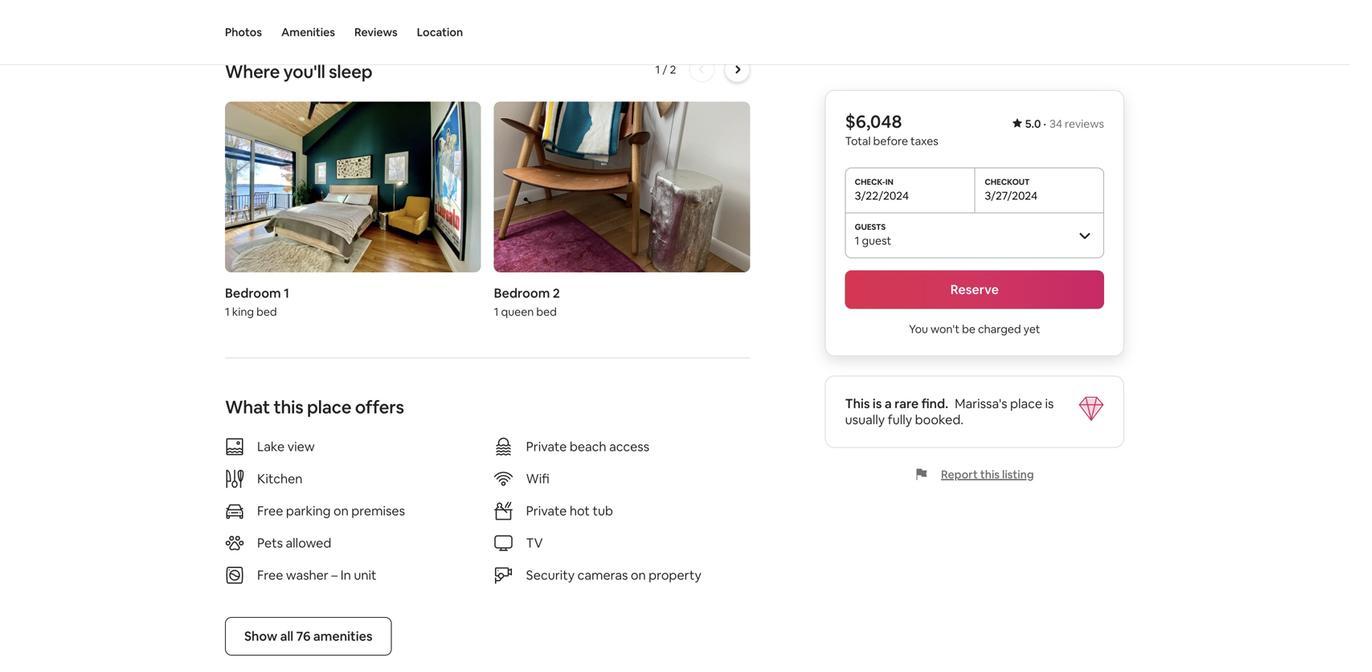 Task type: describe. For each thing, give the bounding box(es) containing it.
place inside marissa's place is usually fully booked.
[[1010, 395, 1043, 412]]

access
[[609, 438, 650, 455]]

tv
[[526, 535, 543, 551]]

where
[[225, 60, 280, 83]]

where you'll sleep region
[[219, 57, 757, 325]]

private beach access
[[526, 438, 650, 455]]

private for private hot tub
[[526, 503, 567, 519]]

booked.
[[915, 412, 964, 428]]

bedroom for bedroom 2
[[494, 285, 550, 301]]

amenities
[[313, 628, 373, 645]]

unit
[[354, 567, 377, 583]]

show
[[244, 628, 277, 645]]

report
[[941, 467, 978, 482]]

reviews
[[354, 25, 398, 39]]

king
[[232, 305, 254, 319]]

you
[[909, 322, 928, 336]]

premises
[[351, 503, 405, 519]]

1 inside bedroom 2 1 queen bed
[[494, 305, 499, 319]]

·
[[1044, 117, 1046, 131]]

be
[[962, 322, 976, 336]]

report this listing button
[[916, 467, 1034, 482]]

before
[[873, 134, 908, 148]]

usually
[[845, 412, 885, 428]]

this is a rare find.
[[845, 395, 949, 412]]

photos
[[225, 25, 262, 39]]

wifi
[[526, 470, 550, 487]]

what
[[225, 396, 270, 419]]

this
[[845, 395, 870, 412]]

5.0
[[1025, 117, 1041, 131]]

$6,048
[[845, 110, 902, 133]]

sleep
[[329, 60, 372, 83]]

location button
[[417, 0, 463, 64]]

34
[[1050, 117, 1063, 131]]

taxes
[[911, 134, 939, 148]]

show all 76 amenities button
[[225, 617, 392, 656]]

report this listing
[[941, 467, 1034, 482]]

1 guest button
[[845, 213, 1104, 258]]

private hot tub
[[526, 503, 613, 519]]

in
[[341, 567, 351, 583]]

location
[[417, 25, 463, 39]]

bed for 2
[[536, 305, 557, 319]]

offers
[[355, 396, 404, 419]]

guest
[[862, 233, 892, 248]]

marissa's place is usually fully booked.
[[845, 395, 1054, 428]]

where you'll sleep
[[225, 60, 372, 83]]

show all 76 amenities
[[244, 628, 373, 645]]

kitchen
[[257, 470, 303, 487]]

security cameras on property
[[526, 567, 702, 583]]

0 vertical spatial 2
[[670, 62, 676, 77]]

bed for 1
[[256, 305, 277, 319]]

private for private beach access
[[526, 438, 567, 455]]

you won't be charged yet
[[909, 322, 1041, 336]]

lake view
[[257, 438, 315, 455]]

amenities button
[[281, 0, 335, 64]]

free washer – in unit
[[257, 567, 377, 583]]

5.0 · 34 reviews
[[1025, 117, 1104, 131]]

is inside marissa's place is usually fully booked.
[[1045, 395, 1054, 412]]



Task type: vqa. For each thing, say whether or not it's contained in the screenshot.
bottommost "and"
no



Task type: locate. For each thing, give the bounding box(es) containing it.
this left listing
[[980, 467, 1000, 482]]

is right marissa's
[[1045, 395, 1054, 412]]

0 horizontal spatial this
[[274, 396, 303, 419]]

tub
[[593, 503, 613, 519]]

this for listing
[[980, 467, 1000, 482]]

won't
[[931, 322, 960, 336]]

on
[[334, 503, 349, 519], [631, 567, 646, 583]]

1 bed from the left
[[256, 305, 277, 319]]

1 horizontal spatial place
[[1010, 395, 1043, 412]]

1 vertical spatial on
[[631, 567, 646, 583]]

on for cameras
[[631, 567, 646, 583]]

bedroom 1 1 king bed
[[225, 285, 289, 319]]

bed inside bedroom 2 1 queen bed
[[536, 305, 557, 319]]

bedroom inside bedroom 2 1 queen bed
[[494, 285, 550, 301]]

bedroom 2:
2nd floor primary bed & bath w/ soaring ceiling, windows and private deck overlooking the lake image
[[225, 102, 481, 272], [225, 102, 481, 272]]

0 horizontal spatial bed
[[256, 305, 277, 319]]

free up the pets
[[257, 503, 283, 519]]

on right cameras
[[631, 567, 646, 583]]

you'll
[[283, 60, 325, 83]]

0 horizontal spatial is
[[873, 395, 882, 412]]

a
[[885, 395, 892, 412]]

reserve button
[[845, 270, 1104, 309]]

1
[[656, 62, 660, 77], [855, 233, 860, 248], [284, 285, 289, 301], [225, 305, 230, 319], [494, 305, 499, 319]]

amenities
[[281, 25, 335, 39]]

bedroom for bedroom 1
[[225, 285, 281, 301]]

find.
[[922, 395, 949, 412]]

charged
[[978, 322, 1021, 336]]

beach
[[570, 438, 607, 455]]

bedroom up king
[[225, 285, 281, 301]]

bed inside bedroom 1 1 king bed
[[256, 305, 277, 319]]

place right marissa's
[[1010, 395, 1043, 412]]

/
[[663, 62, 667, 77]]

hot
[[570, 503, 590, 519]]

queen
[[501, 305, 534, 319]]

washer
[[286, 567, 329, 583]]

lake
[[257, 438, 285, 455]]

1 vertical spatial 2
[[553, 285, 560, 301]]

1 vertical spatial this
[[980, 467, 1000, 482]]

parking
[[286, 503, 331, 519]]

pets allowed
[[257, 535, 331, 551]]

bed
[[256, 305, 277, 319], [536, 305, 557, 319]]

1 place from the left
[[1010, 395, 1043, 412]]

is
[[873, 395, 882, 412], [1045, 395, 1054, 412]]

0 horizontal spatial bedroom
[[225, 285, 281, 301]]

0 vertical spatial private
[[526, 438, 567, 455]]

2 free from the top
[[257, 567, 283, 583]]

1 bedroom from the left
[[225, 285, 281, 301]]

2 private from the top
[[526, 503, 567, 519]]

76
[[296, 628, 311, 645]]

total
[[845, 134, 871, 148]]

this for place
[[274, 396, 303, 419]]

allowed
[[286, 535, 331, 551]]

private up wifi at left bottom
[[526, 438, 567, 455]]

private
[[526, 438, 567, 455], [526, 503, 567, 519]]

bedroom up queen in the left top of the page
[[494, 285, 550, 301]]

all
[[280, 628, 293, 645]]

what this place offers
[[225, 396, 404, 419]]

free
[[257, 503, 283, 519], [257, 567, 283, 583]]

1 is from the left
[[873, 395, 882, 412]]

0 vertical spatial this
[[274, 396, 303, 419]]

view
[[288, 438, 315, 455]]

2 bed from the left
[[536, 305, 557, 319]]

pets
[[257, 535, 283, 551]]

2 place from the left
[[307, 396, 351, 419]]

free for free parking on premises
[[257, 503, 283, 519]]

reviews button
[[354, 0, 398, 64]]

yet
[[1024, 322, 1041, 336]]

1 horizontal spatial bedroom
[[494, 285, 550, 301]]

bedroom 2 image
[[494, 102, 750, 272], [494, 102, 750, 272]]

marissa's
[[955, 395, 1008, 412]]

bedroom 2 1 queen bed
[[494, 285, 560, 319]]

1 vertical spatial private
[[526, 503, 567, 519]]

private left hot
[[526, 503, 567, 519]]

place up view
[[307, 396, 351, 419]]

reserve
[[951, 281, 999, 298]]

1 horizontal spatial is
[[1045, 395, 1054, 412]]

1 horizontal spatial bed
[[536, 305, 557, 319]]

property
[[649, 567, 702, 583]]

–
[[331, 567, 338, 583]]

2 is from the left
[[1045, 395, 1054, 412]]

1 / 2
[[656, 62, 676, 77]]

2
[[670, 62, 676, 77], [553, 285, 560, 301]]

1 free from the top
[[257, 503, 283, 519]]

fully
[[888, 412, 912, 428]]

2 bedroom from the left
[[494, 285, 550, 301]]

listing
[[1002, 467, 1034, 482]]

free for free washer – in unit
[[257, 567, 283, 583]]

this
[[274, 396, 303, 419], [980, 467, 1000, 482]]

0 vertical spatial free
[[257, 503, 283, 519]]

1 inside 1 guest popup button
[[855, 233, 860, 248]]

on for parking
[[334, 503, 349, 519]]

is left a
[[873, 395, 882, 412]]

this up lake view
[[274, 396, 303, 419]]

photos button
[[225, 0, 262, 64]]

$6,048 total before taxes
[[845, 110, 939, 148]]

bed right king
[[256, 305, 277, 319]]

0 horizontal spatial 2
[[553, 285, 560, 301]]

security
[[526, 567, 575, 583]]

2 inside bedroom 2 1 queen bed
[[553, 285, 560, 301]]

0 horizontal spatial place
[[307, 396, 351, 419]]

1 private from the top
[[526, 438, 567, 455]]

rare
[[895, 395, 919, 412]]

1 vertical spatial free
[[257, 567, 283, 583]]

bedroom
[[225, 285, 281, 301], [494, 285, 550, 301]]

reviews
[[1065, 117, 1104, 131]]

bed right queen in the left top of the page
[[536, 305, 557, 319]]

cameras
[[578, 567, 628, 583]]

1 horizontal spatial 2
[[670, 62, 676, 77]]

1 horizontal spatial on
[[631, 567, 646, 583]]

0 vertical spatial on
[[334, 503, 349, 519]]

1 horizontal spatial this
[[980, 467, 1000, 482]]

place
[[1010, 395, 1043, 412], [307, 396, 351, 419]]

free parking on premises
[[257, 503, 405, 519]]

0 horizontal spatial on
[[334, 503, 349, 519]]

1 guest
[[855, 233, 892, 248]]

free down the pets
[[257, 567, 283, 583]]

3/27/2024
[[985, 188, 1038, 203]]

bedroom inside bedroom 1 1 king bed
[[225, 285, 281, 301]]

on right parking
[[334, 503, 349, 519]]

3/22/2024
[[855, 188, 909, 203]]



